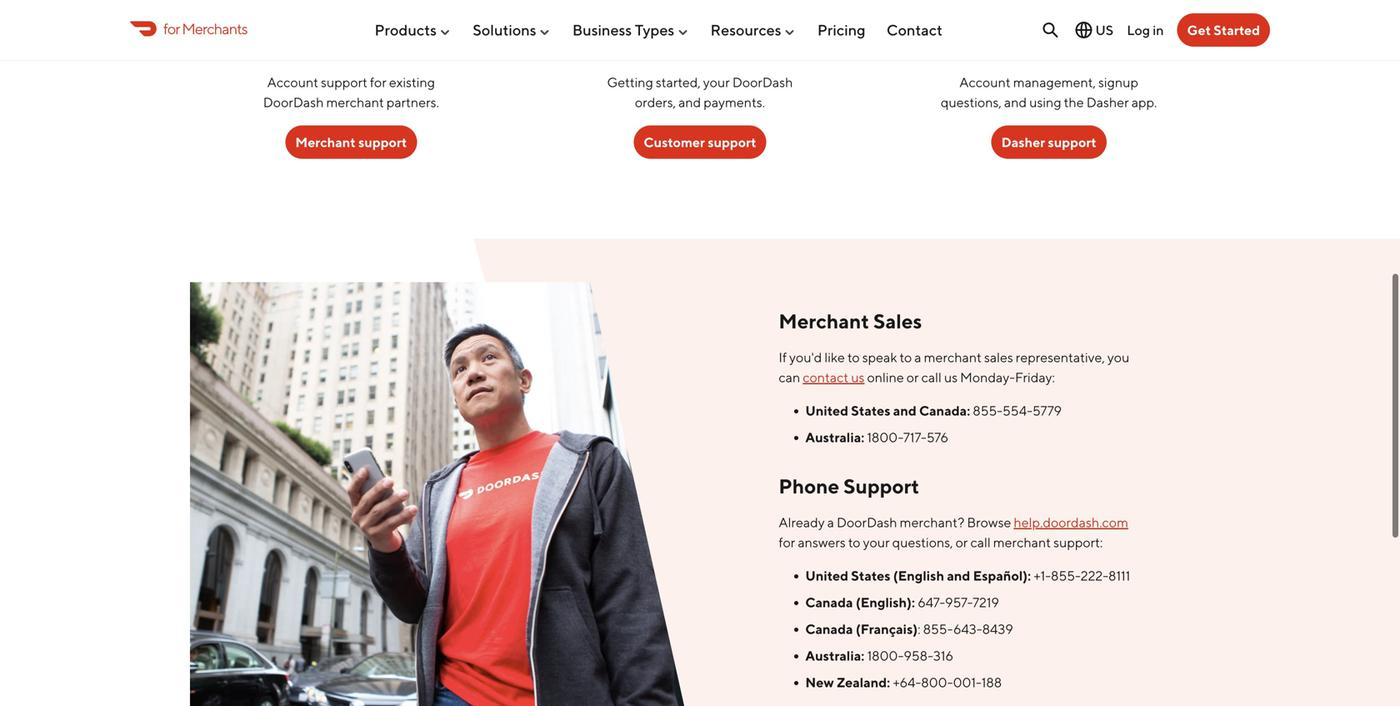 Task type: locate. For each thing, give the bounding box(es) containing it.
doordash down 'support' on the bottom of page
[[837, 514, 898, 530]]

(english
[[893, 568, 945, 583]]

0 horizontal spatial for
[[163, 19, 180, 37]]

questions, inside already a doordash merchant? browse help.doordash.com for answers to your questions, or call merchant support:
[[893, 534, 953, 550]]

phone support
[[779, 474, 920, 498]]

globe line image
[[1074, 20, 1094, 40]]

for left merchants at top left
[[163, 19, 180, 37]]

1 horizontal spatial 855-
[[973, 402, 1003, 418]]

0 vertical spatial your
[[703, 74, 730, 90]]

1 vertical spatial united
[[806, 568, 849, 583]]

friday:
[[1015, 369, 1055, 385]]

your inside getting started, your doordash orders, and payments.
[[703, 74, 730, 90]]

1 vertical spatial states
[[851, 568, 891, 583]]

australia: up new at right bottom
[[806, 648, 865, 663]]

0 horizontal spatial or
[[907, 369, 919, 385]]

2 1800- from the top
[[867, 648, 904, 663]]

1 vertical spatial merchant
[[779, 309, 870, 333]]

2 horizontal spatial merchant
[[994, 534, 1051, 550]]

1 horizontal spatial a
[[915, 349, 922, 365]]

0 horizontal spatial your
[[703, 74, 730, 90]]

your right answers
[[863, 534, 890, 550]]

questions, left using on the right top of page
[[941, 94, 1002, 110]]

1 horizontal spatial or
[[956, 534, 968, 550]]

support for merchant
[[358, 134, 407, 150]]

2 states from the top
[[851, 568, 891, 583]]

states for (english):
[[851, 568, 891, 583]]

1 horizontal spatial account
[[960, 74, 1011, 90]]

or inside already a doordash merchant? browse help.doordash.com for answers to your questions, or call merchant support:
[[956, 534, 968, 550]]

support down partners.
[[358, 134, 407, 150]]

support for account
[[321, 74, 368, 90]]

for down already
[[779, 534, 796, 550]]

questions,
[[941, 94, 1002, 110], [893, 534, 953, 550]]

7219
[[973, 594, 999, 610]]

1 australia: from the top
[[806, 429, 865, 445]]

1 horizontal spatial merchant
[[924, 349, 982, 365]]

started
[[1214, 22, 1261, 38]]

647-
[[918, 594, 946, 610]]

0 horizontal spatial merchant
[[326, 94, 384, 110]]

957-
[[946, 594, 973, 610]]

united
[[806, 402, 849, 418], [806, 568, 849, 583]]

2 account from the left
[[960, 74, 1011, 90]]

a up contact us online or call us monday-friday:
[[915, 349, 922, 365]]

1 vertical spatial or
[[956, 534, 968, 550]]

1 vertical spatial your
[[863, 534, 890, 550]]

and
[[679, 94, 701, 110], [1004, 94, 1027, 110], [893, 402, 917, 418], [947, 568, 971, 583]]

316
[[934, 648, 954, 663]]

0 horizontal spatial account
[[267, 74, 318, 90]]

0 vertical spatial or
[[907, 369, 919, 385]]

for
[[163, 19, 180, 37], [370, 74, 387, 90], [779, 534, 796, 550]]

get started
[[1188, 22, 1261, 38]]

log in
[[1127, 22, 1164, 38]]

1 horizontal spatial for
[[370, 74, 387, 90]]

0 vertical spatial 855-
[[973, 402, 1003, 418]]

a up answers
[[828, 514, 834, 530]]

you
[[1108, 349, 1130, 365]]

states
[[851, 402, 891, 418], [851, 568, 891, 583]]

merchant up the like at the right
[[779, 309, 870, 333]]

1 horizontal spatial us
[[944, 369, 958, 385]]

2 united from the top
[[806, 568, 849, 583]]

2 vertical spatial for
[[779, 534, 796, 550]]

or up united states (english and español): +1-855-222-8111 on the right
[[956, 534, 968, 550]]

resources link
[[711, 14, 797, 46]]

pricing
[[818, 21, 866, 39]]

2 horizontal spatial 855-
[[1051, 568, 1081, 583]]

855-
[[973, 402, 1003, 418], [1051, 568, 1081, 583], [923, 621, 954, 637]]

your
[[703, 74, 730, 90], [863, 534, 890, 550]]

and inside getting started, your doordash orders, and payments.
[[679, 94, 701, 110]]

merchant inside if you'd like to speak to a merchant sales representative, you can
[[924, 349, 982, 365]]

customer
[[644, 134, 705, 150]]

0 vertical spatial united
[[806, 402, 849, 418]]

a
[[915, 349, 922, 365], [828, 514, 834, 530]]

1800- up 'support' on the bottom of page
[[867, 429, 904, 445]]

if
[[779, 349, 787, 365]]

0 horizontal spatial call
[[922, 369, 942, 385]]

1 vertical spatial australia:
[[806, 648, 865, 663]]

contact us link
[[803, 369, 865, 385]]

get started button
[[1178, 13, 1271, 47]]

2 canada from the top
[[806, 621, 853, 637]]

account support for existing doordash merchant partners.
[[263, 74, 439, 110]]

doordash up payments.
[[733, 74, 793, 90]]

0 vertical spatial doordash
[[733, 74, 793, 90]]

0 vertical spatial questions,
[[941, 94, 1002, 110]]

0 horizontal spatial us
[[851, 369, 865, 385]]

1 vertical spatial canada
[[806, 621, 853, 637]]

solutions link
[[473, 14, 552, 46]]

united down contact
[[806, 402, 849, 418]]

1 horizontal spatial dasher
[[1087, 94, 1129, 110]]

existing
[[389, 74, 435, 90]]

speak
[[863, 349, 897, 365]]

australia:
[[806, 429, 865, 445], [806, 648, 865, 663]]

australia: up phone support
[[806, 429, 865, 445]]

(français)
[[856, 621, 918, 637]]

855- right : on the bottom of page
[[923, 621, 954, 637]]

sales
[[874, 309, 922, 333]]

the
[[1064, 94, 1084, 110]]

support for customer
[[708, 134, 757, 150]]

1 united from the top
[[806, 402, 849, 418]]

account inside account support for existing doordash merchant partners.
[[267, 74, 318, 90]]

help merchant image
[[295, 0, 408, 25]]

merchant down browse
[[994, 534, 1051, 550]]

support down payments.
[[708, 134, 757, 150]]

app.
[[1132, 94, 1157, 110]]

0 horizontal spatial merchant
[[295, 134, 356, 150]]

support down the
[[1048, 134, 1097, 150]]

222-
[[1081, 568, 1109, 583]]

and down 'started,'
[[679, 94, 701, 110]]

0 vertical spatial a
[[915, 349, 922, 365]]

or
[[907, 369, 919, 385], [956, 534, 968, 550]]

types
[[635, 21, 675, 39]]

canada up new at right bottom
[[806, 621, 853, 637]]

1 vertical spatial doordash
[[263, 94, 324, 110]]

call down browse
[[971, 534, 991, 550]]

using
[[1030, 94, 1062, 110]]

1 vertical spatial call
[[971, 534, 991, 550]]

1 states from the top
[[851, 402, 891, 418]]

0 vertical spatial dasher
[[1087, 94, 1129, 110]]

1 vertical spatial for
[[370, 74, 387, 90]]

or right online
[[907, 369, 919, 385]]

2 vertical spatial merchant
[[994, 534, 1051, 550]]

1 canada from the top
[[806, 594, 853, 610]]

states up australia: 1800-717-576
[[851, 402, 891, 418]]

0 horizontal spatial doordash
[[263, 94, 324, 110]]

account inside account management, signup questions, and using the dasher app.
[[960, 74, 1011, 90]]

1 horizontal spatial merchant
[[779, 309, 870, 333]]

1 vertical spatial 1800-
[[867, 648, 904, 663]]

support up merchant support
[[321, 74, 368, 90]]

for left existing
[[370, 74, 387, 90]]

us left online
[[851, 369, 865, 385]]

1 1800- from the top
[[867, 429, 904, 445]]

doordash
[[733, 74, 793, 90], [263, 94, 324, 110], [837, 514, 898, 530]]

questions, down merchant?
[[893, 534, 953, 550]]

1800- down (français)
[[867, 648, 904, 663]]

2 horizontal spatial doordash
[[837, 514, 898, 530]]

and left using on the right top of page
[[1004, 94, 1027, 110]]

0 vertical spatial australia:
[[806, 429, 865, 445]]

contact link
[[887, 14, 943, 46]]

help consumer image
[[644, 0, 757, 25]]

help.doordash.com link
[[1014, 514, 1129, 530]]

canada for canada (english): 647-957-7219
[[806, 594, 853, 610]]

1 vertical spatial merchant
[[924, 349, 982, 365]]

to
[[848, 349, 860, 365], [900, 349, 912, 365], [849, 534, 861, 550]]

us
[[851, 369, 865, 385], [944, 369, 958, 385]]

merchant support
[[295, 134, 407, 150]]

1 horizontal spatial your
[[863, 534, 890, 550]]

already a doordash merchant? browse help.doordash.com for answers to your questions, or call merchant support:
[[779, 514, 1129, 550]]

to right answers
[[849, 534, 861, 550]]

0 vertical spatial canada
[[806, 594, 853, 610]]

(english):
[[856, 594, 915, 610]]

2 horizontal spatial for
[[779, 534, 796, 550]]

2 vertical spatial doordash
[[837, 514, 898, 530]]

merchant?
[[900, 514, 965, 530]]

canada left (english):
[[806, 594, 853, 610]]

for merchants
[[163, 19, 247, 37]]

twocolumnfeature_selfdelivery3 image
[[190, 282, 690, 706]]

merchant
[[295, 134, 356, 150], [779, 309, 870, 333]]

1800- for 717-
[[867, 429, 904, 445]]

united down answers
[[806, 568, 849, 583]]

0 vertical spatial merchant
[[295, 134, 356, 150]]

products link
[[375, 14, 452, 46]]

717-
[[904, 429, 927, 445]]

call up united states and canada: 855-554-5779
[[922, 369, 942, 385]]

united for united states (english and español): +1-855-222-8111
[[806, 568, 849, 583]]

2 australia: from the top
[[806, 648, 865, 663]]

0 vertical spatial states
[[851, 402, 891, 418]]

doordash up merchant support link
[[263, 94, 324, 110]]

merchant up contact us online or call us monday-friday:
[[924, 349, 982, 365]]

call inside already a doordash merchant? browse help.doordash.com for answers to your questions, or call merchant support:
[[971, 534, 991, 550]]

576
[[927, 429, 949, 445]]

australia: for australia: 1800-958-316
[[806, 648, 865, 663]]

merchant
[[326, 94, 384, 110], [924, 349, 982, 365], [994, 534, 1051, 550]]

support inside account support for existing doordash merchant partners.
[[321, 74, 368, 90]]

1800- for 958-
[[867, 648, 904, 663]]

your inside already a doordash merchant? browse help.doordash.com for answers to your questions, or call merchant support:
[[863, 534, 890, 550]]

your up payments.
[[703, 74, 730, 90]]

855- down the monday- on the bottom of page
[[973, 402, 1003, 418]]

call
[[922, 369, 942, 385], [971, 534, 991, 550]]

us up canada:
[[944, 369, 958, 385]]

0 vertical spatial merchant
[[326, 94, 384, 110]]

1 account from the left
[[267, 74, 318, 90]]

merchants
[[182, 19, 247, 37]]

1 horizontal spatial call
[[971, 534, 991, 550]]

0 horizontal spatial dasher
[[1002, 134, 1046, 150]]

1 vertical spatial a
[[828, 514, 834, 530]]

merchant up merchant support link
[[326, 94, 384, 110]]

0 horizontal spatial a
[[828, 514, 834, 530]]

support inside 'link'
[[708, 134, 757, 150]]

0 horizontal spatial 855-
[[923, 621, 954, 637]]

merchant down account support for existing doordash merchant partners.
[[295, 134, 356, 150]]

dasher down using on the right top of page
[[1002, 134, 1046, 150]]

and inside account management, signup questions, and using the dasher app.
[[1004, 94, 1027, 110]]

states up (english):
[[851, 568, 891, 583]]

0 vertical spatial 1800-
[[867, 429, 904, 445]]

doordash inside already a doordash merchant? browse help.doordash.com for answers to your questions, or call merchant support:
[[837, 514, 898, 530]]

business types
[[573, 21, 675, 39]]

dasher down signup
[[1087, 94, 1129, 110]]

855- down support:
[[1051, 568, 1081, 583]]

0 vertical spatial call
[[922, 369, 942, 385]]

1 vertical spatial questions,
[[893, 534, 953, 550]]

merchant for merchant sales
[[779, 309, 870, 333]]

1 horizontal spatial doordash
[[733, 74, 793, 90]]



Task type: vqa. For each thing, say whether or not it's contained in the screenshot.


Task type: describe. For each thing, give the bounding box(es) containing it.
for merchants link
[[130, 17, 247, 40]]

merchant sales
[[779, 309, 922, 333]]

help dasher image
[[993, 0, 1106, 25]]

support for dasher
[[1048, 134, 1097, 150]]

australia: 1800-958-316
[[806, 648, 954, 663]]

5779
[[1033, 402, 1062, 418]]

to right the like at the right
[[848, 349, 860, 365]]

8439
[[983, 621, 1014, 637]]

browse
[[967, 514, 1012, 530]]

states for 1800-
[[851, 402, 891, 418]]

canada (français) : 855-643-8439
[[806, 621, 1014, 637]]

554-
[[1003, 402, 1033, 418]]

contact
[[887, 21, 943, 39]]

for inside account support for existing doordash merchant partners.
[[370, 74, 387, 90]]

and up 717- at the bottom right
[[893, 402, 917, 418]]

merchant inside account support for existing doordash merchant partners.
[[326, 94, 384, 110]]

for inside already a doordash merchant? browse help.doordash.com for answers to your questions, or call merchant support:
[[779, 534, 796, 550]]

800-
[[921, 674, 953, 690]]

phone
[[779, 474, 840, 498]]

like
[[825, 349, 845, 365]]

merchant inside already a doordash merchant? browse help.doordash.com for answers to your questions, or call merchant support:
[[994, 534, 1051, 550]]

contact
[[803, 369, 849, 385]]

2 us from the left
[[944, 369, 958, 385]]

united states (english and español): +1-855-222-8111
[[806, 568, 1131, 583]]

customer support link
[[634, 125, 767, 159]]

management,
[[1013, 74, 1096, 90]]

0 vertical spatial for
[[163, 19, 180, 37]]

australia: 1800-717-576
[[806, 429, 949, 445]]

getting started, your doordash orders, and payments.
[[607, 74, 793, 110]]

1 vertical spatial dasher
[[1002, 134, 1046, 150]]

already
[[779, 514, 825, 530]]

+64-
[[893, 674, 921, 690]]

contact us online or call us monday-friday:
[[803, 369, 1055, 385]]

958-
[[904, 648, 934, 663]]

zealand:
[[837, 674, 890, 690]]

account management, signup questions, and using the dasher app.
[[941, 74, 1157, 110]]

a inside if you'd like to speak to a merchant sales representative, you can
[[915, 349, 922, 365]]

1 vertical spatial 855-
[[1051, 568, 1081, 583]]

australia: for australia: 1800-717-576
[[806, 429, 865, 445]]

you'd
[[790, 349, 822, 365]]

to inside already a doordash merchant? browse help.doordash.com for answers to your questions, or call merchant support:
[[849, 534, 861, 550]]

questions, inside account management, signup questions, and using the dasher app.
[[941, 94, 1002, 110]]

payments.
[[704, 94, 765, 110]]

sales
[[985, 349, 1014, 365]]

001-
[[953, 674, 982, 690]]

account for and
[[960, 74, 1011, 90]]

answers
[[798, 534, 846, 550]]

log
[[1127, 22, 1150, 38]]

if you'd like to speak to a merchant sales representative, you can
[[779, 349, 1130, 385]]

support:
[[1054, 534, 1103, 550]]

doordash inside getting started, your doordash orders, and payments.
[[733, 74, 793, 90]]

a inside already a doordash merchant? browse help.doordash.com for answers to your questions, or call merchant support:
[[828, 514, 834, 530]]

canada (english): 647-957-7219
[[806, 594, 999, 610]]

get
[[1188, 22, 1211, 38]]

dasher support
[[1002, 134, 1097, 150]]

:
[[918, 621, 921, 637]]

support
[[844, 474, 920, 498]]

new zealand: +64-800-001-188
[[806, 674, 1002, 690]]

2 vertical spatial 855-
[[923, 621, 954, 637]]

products
[[375, 21, 437, 39]]

solutions
[[473, 21, 537, 39]]

188
[[982, 674, 1002, 690]]

and up 957-
[[947, 568, 971, 583]]

canada for canada (français) : 855-643-8439
[[806, 621, 853, 637]]

customer support
[[644, 134, 757, 150]]

dasher inside account management, signup questions, and using the dasher app.
[[1087, 94, 1129, 110]]

8111
[[1109, 568, 1131, 583]]

getting
[[607, 74, 653, 90]]

+1-
[[1034, 568, 1051, 583]]

signup
[[1099, 74, 1139, 90]]

doordash inside account support for existing doordash merchant partners.
[[263, 94, 324, 110]]

can
[[779, 369, 801, 385]]

pricing link
[[818, 14, 866, 46]]

log in link
[[1127, 22, 1164, 38]]

united for united states and canada: 855-554-5779
[[806, 402, 849, 418]]

representative,
[[1016, 349, 1105, 365]]

español):
[[973, 568, 1031, 583]]

business types link
[[573, 14, 690, 46]]

merchant for merchant support
[[295, 134, 356, 150]]

account for doordash
[[267, 74, 318, 90]]

orders,
[[635, 94, 676, 110]]

to right speak
[[900, 349, 912, 365]]

united states and canada: 855-554-5779
[[806, 402, 1062, 418]]

643-
[[954, 621, 983, 637]]

1 us from the left
[[851, 369, 865, 385]]

monday-
[[961, 369, 1015, 385]]

in
[[1153, 22, 1164, 38]]

online
[[867, 369, 904, 385]]

dasher support link
[[992, 125, 1107, 159]]

us
[[1096, 22, 1114, 38]]

started,
[[656, 74, 701, 90]]

canada:
[[920, 402, 971, 418]]

resources
[[711, 21, 782, 39]]

merchant support link
[[285, 125, 417, 159]]



